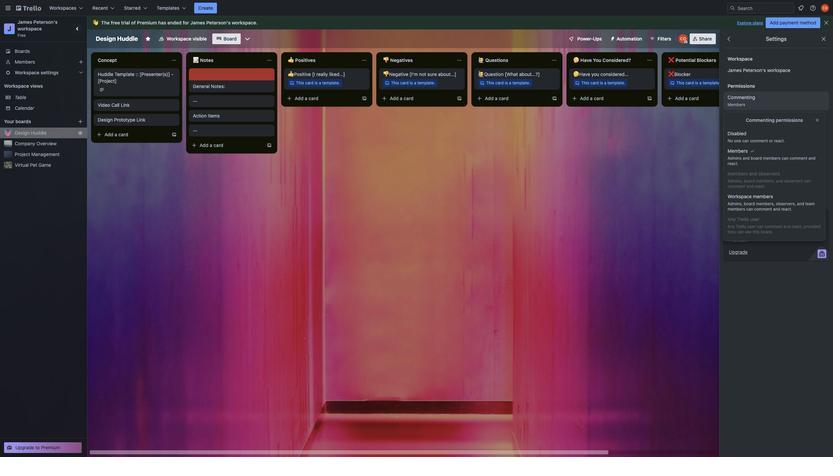Task type: vqa. For each thing, say whether or not it's contained in the screenshot.


Task type: describe. For each thing, give the bounding box(es) containing it.
👋
[[93, 20, 99, 25]]

this member is an admin of this board. image
[[685, 41, 688, 44]]

👎negative [i'm not sure about...]
[[383, 71, 457, 77]]

5 this from the left
[[677, 80, 685, 85]]

can inside the admins and board members can comment and react.
[[783, 156, 789, 161]]

and up your
[[774, 207, 781, 212]]

free
[[111, 20, 120, 25]]

back to home image
[[16, 3, 41, 13]]

commenting for members
[[728, 95, 756, 100]]

star or unstar board image
[[145, 36, 151, 42]]

🤔 Have You Considered? text field
[[570, 55, 644, 66]]

views
[[30, 83, 43, 89]]

has
[[158, 20, 166, 25]]

create inside upgrade to organize your boards create collections based on team, topic, project, or anything else with trello premium
[[730, 224, 744, 230]]

members down admins,
[[728, 207, 746, 212]]

or inside disabled no one can comment or react.
[[770, 138, 774, 143]]

share button
[[690, 34, 717, 44]]

james inside banner
[[191, 20, 205, 25]]

add a card button for negatives
[[379, 93, 454, 104]]

starred icon image
[[78, 130, 83, 136]]

board link
[[212, 34, 241, 44]]

automation button
[[608, 34, 647, 44]]

is for [what
[[505, 80, 508, 85]]

boards link
[[0, 46, 87, 57]]

👍positive [i really liked...]
[[288, 71, 345, 77]]

🤔 have you considered?
[[574, 57, 632, 63]]

workspace for james peterson's workspace free
[[17, 26, 42, 32]]

project management
[[15, 151, 60, 157]]

starred button
[[120, 3, 151, 13]]

comment inside workspace members admins, board members, observers, and team members can comment and react.
[[755, 207, 773, 212]]

christina overa (christinaovera) image
[[822, 4, 830, 12]]

based
[[770, 224, 783, 230]]

project management link
[[15, 151, 83, 158]]

add for 🙋 questions
[[485, 96, 494, 101]]

j link
[[4, 23, 15, 34]]

boards
[[15, 48, 30, 54]]

and inside adding and removing members members
[[745, 115, 753, 120]]

add a card button for positives
[[284, 93, 359, 104]]

starred
[[124, 5, 141, 11]]

join
[[800, 142, 807, 147]]

huddle inside board name text box
[[117, 35, 138, 42]]

peterson's for james peterson's workspace
[[744, 67, 767, 73]]

table link
[[15, 94, 83, 101]]

workspace visible
[[167, 36, 207, 42]]

recent button
[[89, 3, 119, 13]]

template. for really
[[323, 80, 340, 85]]

template
[[115, 71, 135, 77]]

on inside upgrade to organize your boards create collections based on team, topic, project, or anything else with trello premium
[[785, 224, 790, 230]]

overview
[[37, 141, 57, 146]]

james peterson's workspace
[[728, 67, 791, 73]]

pet
[[30, 162, 37, 168]]

workspace for james peterson's workspace
[[768, 67, 791, 73]]

react. inside workspace members admins, board members, observers, and team members can comment and react.
[[782, 207, 793, 212]]

🙋
[[479, 57, 485, 63]]

questions
[[486, 57, 509, 63]]

covers
[[728, 163, 744, 168]]

create from template… image for concept
[[172, 132, 177, 137]]

1 vertical spatial james peterson's workspace link
[[724, 64, 830, 76]]

of inside show image attachments and colors on the front of cards.
[[821, 182, 825, 187]]

📝
[[193, 57, 199, 63]]

upgrade for upgrade to premium
[[15, 445, 34, 451]]

a down items
[[210, 142, 212, 148]]

commenting permissions
[[747, 117, 804, 123]]

action items
[[193, 113, 220, 119]]

table
[[15, 95, 26, 100]]

add a card button for questions
[[475, 93, 550, 104]]

0 horizontal spatial huddle
[[31, 130, 47, 136]]

.
[[256, 20, 258, 25]]

add board image
[[78, 119, 83, 124]]

calendar link
[[15, 105, 83, 112]]

disabled
[[728, 131, 747, 136]]

Board name text field
[[93, 34, 141, 44]]

visible
[[193, 36, 207, 42]]

and right admins
[[743, 156, 751, 161]]

upgrade to organize your boards create collections based on team, topic, project, or anything else with trello premium
[[730, 215, 817, 243]]

members inside the admins and board members can comment and react.
[[764, 156, 781, 161]]

customize views image
[[244, 36, 251, 42]]

a down [i'm
[[414, 80, 417, 85]]

primary element
[[0, 0, 834, 16]]

premium inside upgrade to organize your boards create collections based on team, topic, project, or anything else with trello premium
[[730, 237, 749, 243]]

👎
[[383, 57, 389, 63]]

a down 👎negative
[[400, 96, 403, 101]]

board
[[224, 36, 237, 42]]

upgrade for upgrade to organize your boards create collections based on team, topic, project, or anything else with trello premium
[[730, 215, 749, 221]]

workspaces
[[49, 5, 76, 11]]

blockers
[[697, 57, 717, 63]]

[what
[[505, 71, 519, 77]]

share
[[700, 36, 713, 42]]

react. inside the admins and board members can comment and react.
[[728, 161, 739, 166]]

create from template… image for 👍 positives
[[362, 96, 367, 101]]

workspace visible button
[[155, 34, 211, 44]]

Concept text field
[[94, 55, 168, 66]]

add a card button down ❌blocker link
[[665, 93, 740, 104]]

search image
[[731, 5, 736, 11]]

❌blocker
[[669, 71, 691, 77]]

show
[[728, 182, 739, 187]]

🙋 Questions text field
[[475, 55, 548, 66]]

anything
[[753, 231, 772, 236]]

a down '🙋question [what about...?]'
[[510, 80, 512, 85]]

5 template. from the left
[[703, 80, 721, 85]]

a down 🤔have you considered...
[[605, 80, 607, 85]]

[i
[[312, 71, 315, 77]]

board inside workspace members admins, board members, observers, and team members can comment and react.
[[745, 201, 756, 206]]

📝 notes
[[193, 57, 214, 63]]

of inside banner
[[131, 20, 136, 25]]

2 -- link from the top
[[193, 127, 271, 134]]

can inside workspace members admins, board members, observers, and team members can comment and react.
[[747, 207, 754, 212]]

design for design huddle link
[[15, 130, 30, 136]]

workspace navigation collapse icon image
[[73, 24, 82, 34]]

workspaces button
[[45, 3, 87, 13]]

company
[[15, 141, 35, 146]]

add for 🤔 have you considered?
[[581, 96, 589, 101]]

workspace views
[[4, 83, 43, 89]]

0 horizontal spatial premium
[[41, 445, 60, 451]]

your boards with 4 items element
[[4, 118, 68, 126]]

design huddle inside board name text box
[[96, 35, 138, 42]]

show image attachments and colors on the front of cards.
[[728, 182, 825, 192]]

is for you
[[601, 80, 604, 85]]

really
[[317, 71, 328, 77]]

this card is a template. for [i'm
[[391, 80, 436, 85]]

banner containing 👋
[[87, 16, 834, 29]]

calendar
[[15, 105, 34, 111]]

permissions
[[777, 117, 804, 123]]

explore
[[738, 20, 752, 25]]

design inside board name text box
[[96, 35, 116, 42]]

company overview
[[15, 141, 57, 146]]

commenting members
[[728, 95, 756, 107]]

this for 👍positive
[[296, 80, 304, 85]]

permissions
[[728, 83, 756, 89]]

create from template… image for 🤔have you considered...
[[648, 96, 653, 101]]

this card is a template. for you
[[582, 80, 626, 85]]

call
[[112, 102, 120, 108]]

members link
[[0, 57, 87, 67]]

workspace inside banner
[[232, 20, 256, 25]]

observers,
[[777, 201, 797, 206]]

add a card for notes
[[200, 142, 224, 148]]

👎negative
[[383, 71, 409, 77]]

👎 Negatives text field
[[379, 55, 453, 66]]

template. for considered...
[[608, 80, 626, 85]]

peterson's inside banner
[[206, 20, 231, 25]]

a down 🙋question
[[495, 96, 498, 101]]

enabled
[[756, 174, 773, 180]]

attachments
[[752, 182, 776, 187]]

Search field
[[736, 3, 795, 13]]

design huddle link
[[15, 130, 75, 136]]

👎 negatives
[[383, 57, 413, 63]]

create from template… image for 👎negative [i'm not sure about...]
[[457, 96, 463, 101]]

peterson's for james peterson's workspace free
[[33, 19, 58, 25]]

a down ❌blocker
[[686, 96, 688, 101]]

board.
[[728, 148, 741, 153]]

add for 📝 notes
[[200, 142, 209, 148]]

👍 positives
[[288, 57, 316, 63]]

add a card for have
[[581, 96, 604, 101]]

add a card button down design prototype link link
[[94, 129, 169, 140]]

comment inside disabled no one can comment or react.
[[751, 138, 769, 143]]

this
[[808, 142, 815, 147]]

filters button
[[648, 34, 674, 44]]

settings
[[41, 70, 59, 75]]

📝 Notes text field
[[189, 55, 263, 66]]

add a card for questions
[[485, 96, 509, 101]]



Task type: locate. For each thing, give the bounding box(es) containing it.
commenting up disabled no one can comment or react.
[[747, 117, 775, 123]]

1 horizontal spatial sm image
[[750, 148, 757, 155]]

1 this card is a template. from the left
[[296, 80, 340, 85]]

templates
[[157, 5, 180, 11]]

james up 'free'
[[17, 19, 32, 25]]

with
[[783, 231, 792, 236]]

is down '🙋question [what about...?]'
[[505, 80, 508, 85]]

1 horizontal spatial james peterson's workspace link
[[724, 64, 830, 76]]

this card is a template. for [i
[[296, 80, 340, 85]]

1 vertical spatial -- link
[[193, 127, 271, 134]]

workspace for workspace editing any workspace member can edit and join this board.
[[728, 135, 752, 140]]

1 -- link from the top
[[193, 98, 271, 105]]

recent
[[93, 5, 108, 11]]

and right 'adding'
[[745, 115, 753, 120]]

0 vertical spatial create
[[198, 5, 213, 11]]

sm image inside automation 'button'
[[608, 34, 617, 43]]

0 vertical spatial to
[[750, 215, 755, 221]]

1 horizontal spatial peterson's
[[206, 20, 231, 25]]

--
[[193, 98, 197, 104], [193, 128, 197, 133]]

or right editing
[[770, 138, 774, 143]]

premium inside banner
[[137, 20, 157, 25]]

add for 👎 negatives
[[390, 96, 399, 101]]

2 is from the left
[[410, 80, 413, 85]]

of right trial
[[131, 20, 136, 25]]

huddle template :: [presenter(s)] - [project] link
[[98, 71, 176, 84]]

0 vertical spatial workspace
[[232, 20, 256, 25]]

workspace inside button
[[167, 36, 192, 42]]

board right admins,
[[745, 201, 756, 206]]

add a card for negatives
[[390, 96, 414, 101]]

0 horizontal spatial on
[[785, 224, 790, 230]]

-- link down action items link
[[193, 127, 271, 134]]

2 horizontal spatial james
[[728, 67, 742, 73]]

workspace up collections
[[728, 194, 752, 199]]

0 horizontal spatial sm image
[[608, 34, 617, 43]]

editing
[[754, 135, 769, 140]]

1 vertical spatial huddle
[[98, 71, 113, 77]]

else
[[773, 231, 782, 236]]

react.
[[775, 138, 786, 143], [728, 161, 739, 166], [782, 207, 793, 212]]

members down the workspace editing any workspace member can edit and join this board.
[[764, 156, 781, 161]]

collections
[[728, 202, 754, 207]]

this card is a template. down [i'm
[[391, 80, 436, 85]]

the
[[804, 182, 810, 187]]

workspace up board.
[[737, 142, 758, 147]]

add a card down 👎negative
[[390, 96, 414, 101]]

this card is a template. for [what
[[487, 80, 531, 85]]

0 horizontal spatial create
[[198, 5, 213, 11]]

add a card button down [what
[[475, 93, 550, 104]]

members inside commenting members
[[728, 102, 746, 107]]

on inside show image attachments and colors on the front of cards.
[[798, 182, 803, 187]]

create
[[198, 5, 213, 11], [730, 224, 744, 230]]

2 this from the left
[[391, 80, 400, 85]]

add down the "🤔have"
[[581, 96, 589, 101]]

is for [i'm
[[410, 80, 413, 85]]

members up members,
[[754, 194, 774, 199]]

1 horizontal spatial premium
[[137, 20, 157, 25]]

workspace
[[167, 36, 192, 42], [728, 56, 753, 62], [15, 70, 39, 75], [4, 83, 29, 89], [728, 135, 752, 140], [737, 142, 758, 147], [728, 194, 752, 199]]

one
[[735, 138, 742, 143]]

0 horizontal spatial workspace
[[17, 26, 42, 32]]

members inside adding and removing members members
[[728, 122, 746, 127]]

and inside the workspace editing any workspace member can edit and join this board.
[[792, 142, 799, 147]]

add inside add payment method button
[[771, 20, 779, 25]]

[presenter(s)]
[[140, 71, 170, 77]]

👍
[[288, 57, 294, 63]]

design huddle up company overview
[[15, 130, 47, 136]]

power-ups button
[[565, 34, 607, 44]]

add a card for positives
[[295, 96, 319, 101]]

add a card down 'you'
[[581, 96, 604, 101]]

james for james peterson's workspace free
[[17, 19, 32, 25]]

game
[[38, 162, 51, 168]]

1 vertical spatial board
[[745, 201, 756, 206]]

is for [i
[[315, 80, 318, 85]]

1 vertical spatial link
[[137, 117, 146, 123]]

workspace members admins, board members, observers, and team members can comment and react.
[[728, 194, 816, 212]]

this down 👍positive
[[296, 80, 304, 85]]

members down boards
[[15, 59, 35, 65]]

1 vertical spatial create
[[730, 224, 744, 230]]

comment
[[751, 138, 769, 143], [791, 156, 808, 161], [755, 207, 773, 212]]

0 vertical spatial create from template… image
[[362, 96, 367, 101]]

1 this from the left
[[296, 80, 304, 85]]

peterson's
[[33, 19, 58, 25], [206, 20, 231, 25], [744, 67, 767, 73]]

to
[[750, 215, 755, 221], [35, 445, 40, 451]]

power-ups
[[578, 36, 602, 42]]

this down the "🤔have"
[[582, 80, 590, 85]]

to inside upgrade to organize your boards create collections based on team, topic, project, or anything else with trello premium
[[750, 215, 755, 221]]

1 vertical spatial on
[[785, 224, 790, 230]]

create from template… image
[[457, 96, 463, 101], [552, 96, 558, 101], [648, 96, 653, 101], [267, 143, 272, 148]]

this card is a template. down '🙋question [what about...?]'
[[487, 80, 531, 85]]

2 this card is a template. from the left
[[391, 80, 436, 85]]

1 vertical spatial commenting
[[747, 117, 775, 123]]

james up permissions
[[728, 67, 742, 73]]

this for 🤔have
[[582, 80, 590, 85]]

design for design prototype link link
[[98, 117, 113, 123]]

and down this
[[809, 156, 816, 161]]

is down ❌blocker link
[[696, 80, 699, 85]]

members inside adding and removing members members
[[776, 115, 796, 120]]

add for 👍 positives
[[295, 96, 304, 101]]

🤔have you considered...
[[574, 71, 629, 77]]

board down member
[[752, 156, 763, 161]]

2 horizontal spatial workspace
[[768, 67, 791, 73]]

2 vertical spatial huddle
[[31, 130, 47, 136]]

0 vertical spatial boards
[[15, 119, 31, 124]]

workspace for workspace
[[728, 56, 753, 62]]

open information menu image
[[810, 5, 817, 11]]

a down 'you'
[[591, 96, 593, 101]]

to for organize
[[750, 215, 755, 221]]

2 horizontal spatial peterson's
[[744, 67, 767, 73]]

0 horizontal spatial to
[[35, 445, 40, 451]]

upgrade to premium link
[[4, 443, 82, 453]]

1 template. from the left
[[323, 80, 340, 85]]

method
[[801, 20, 817, 25]]

huddle up [project]
[[98, 71, 113, 77]]

add left payment
[[771, 20, 779, 25]]

can up collections
[[747, 207, 754, 212]]

2 vertical spatial comment
[[755, 207, 773, 212]]

0 vertical spatial premium
[[137, 20, 157, 25]]

create from template… image for 🙋question [what about...?]
[[552, 96, 558, 101]]

0 vertical spatial on
[[798, 182, 803, 187]]

1 horizontal spatial james
[[191, 20, 205, 25]]

create from template… image
[[362, 96, 367, 101], [172, 132, 177, 137]]

members right removing
[[776, 115, 796, 120]]

boards up 'team,'
[[788, 215, 803, 221]]

design up company
[[15, 130, 30, 136]]

template. for not
[[418, 80, 436, 85]]

to for premium
[[35, 445, 40, 451]]

2 horizontal spatial huddle
[[117, 35, 138, 42]]

2 vertical spatial design
[[15, 130, 30, 136]]

general notes:
[[193, 83, 225, 89]]

create up project,
[[730, 224, 744, 230]]

workspace inside popup button
[[15, 70, 39, 75]]

1 horizontal spatial link
[[137, 117, 146, 123]]

huddle up company overview
[[31, 130, 47, 136]]

notes:
[[211, 83, 225, 89]]

0 horizontal spatial peterson's
[[33, 19, 58, 25]]

2 vertical spatial react.
[[782, 207, 793, 212]]

liked...]
[[330, 71, 345, 77]]

1 horizontal spatial huddle
[[98, 71, 113, 77]]

this for 🙋question
[[487, 80, 495, 85]]

add a card button for notes
[[189, 140, 264, 151]]

and inside show image attachments and colors on the front of cards.
[[777, 182, 784, 187]]

template. for about...?]
[[513, 80, 531, 85]]

1 vertical spatial design
[[98, 117, 113, 123]]

1 horizontal spatial on
[[798, 182, 803, 187]]

board inside the admins and board members can comment and react.
[[752, 156, 763, 161]]

workspace settings button
[[0, 67, 87, 78]]

this card is a template. down ❌blocker link
[[677, 80, 721, 85]]

image
[[740, 182, 751, 187]]

commenting down permissions
[[728, 95, 756, 100]]

members
[[776, 115, 796, 120], [764, 156, 781, 161], [754, 194, 774, 199], [728, 207, 746, 212]]

workspace down 👋 the free trial of premium has ended for james peterson's workspace .
[[167, 36, 192, 42]]

1 vertical spatial upgrade
[[730, 249, 748, 255]]

design huddle inside design huddle link
[[15, 130, 47, 136]]

management
[[31, 151, 60, 157]]

your boards
[[4, 119, 31, 124]]

this down 🙋question
[[487, 80, 495, 85]]

4 is from the left
[[601, 80, 604, 85]]

0 horizontal spatial design huddle
[[15, 130, 47, 136]]

0 notifications image
[[798, 4, 806, 12]]

project
[[15, 151, 30, 157]]

workspace inside workspace members admins, board members, observers, and team members can comment and react.
[[728, 194, 752, 199]]

0 horizontal spatial or
[[748, 231, 752, 236]]

workspace for workspace settings
[[15, 70, 39, 75]]

2 vertical spatial workspace
[[768, 67, 791, 73]]

upgrade to premium
[[15, 445, 60, 451]]

link
[[121, 102, 130, 108], [137, 117, 146, 123]]

0 vertical spatial react.
[[775, 138, 786, 143]]

positives
[[295, 57, 316, 63]]

add down 👍positive
[[295, 96, 304, 101]]

this for 👎negative
[[391, 80, 400, 85]]

james right for at left top
[[191, 20, 205, 25]]

admins,
[[728, 201, 744, 206]]

sm image
[[608, 34, 617, 43], [750, 148, 757, 155]]

trello
[[794, 231, 805, 236]]

1 horizontal spatial create from template… image
[[362, 96, 367, 101]]

0 vertical spatial design huddle
[[96, 35, 138, 42]]

1 vertical spatial --
[[193, 128, 197, 133]]

on left the the
[[798, 182, 803, 187]]

virtual pet game link
[[15, 162, 83, 169]]

template. down 🙋question [what about...?] link
[[513, 80, 531, 85]]

3 this from the left
[[487, 80, 495, 85]]

react. inside disabled no one can comment or react.
[[775, 138, 786, 143]]

james for james peterson's workspace
[[728, 67, 742, 73]]

virtual
[[15, 162, 29, 168]]

design down video
[[98, 117, 113, 123]]

add a card button for have
[[570, 93, 645, 104]]

1 vertical spatial comment
[[791, 156, 808, 161]]

you
[[592, 71, 600, 77]]

add down action items
[[200, 142, 209, 148]]

this card is a template. down 👍positive [i really liked...]
[[296, 80, 340, 85]]

christina overa (christinaovera) image
[[679, 34, 688, 44]]

1 vertical spatial premium
[[730, 237, 749, 243]]

team
[[806, 201, 816, 206]]

peterson's inside james peterson's workspace free
[[33, 19, 58, 25]]

plans
[[753, 20, 764, 25]]

banner
[[87, 16, 834, 29]]

is
[[315, 80, 318, 85], [410, 80, 413, 85], [505, 80, 508, 85], [601, 80, 604, 85], [696, 80, 699, 85]]

add
[[771, 20, 779, 25], [295, 96, 304, 101], [390, 96, 399, 101], [485, 96, 494, 101], [581, 96, 589, 101], [676, 96, 685, 101], [105, 132, 113, 137], [200, 142, 209, 148]]

link for video call link
[[121, 102, 130, 108]]

can inside the workspace editing any workspace member can edit and join this board.
[[776, 142, 782, 147]]

add a card down items
[[200, 142, 224, 148]]

james peterson's workspace free
[[17, 19, 59, 38]]

peterson's up permissions
[[744, 67, 767, 73]]

members up 'adding'
[[728, 102, 746, 107]]

concept
[[98, 57, 117, 63]]

members down 'adding'
[[728, 122, 746, 127]]

peterson's down back to home "image" on the left top
[[33, 19, 58, 25]]

and left team
[[798, 201, 805, 206]]

can right one on the right
[[743, 138, 750, 143]]

negatives
[[391, 57, 413, 63]]

❌
[[669, 57, 675, 63]]

sure
[[428, 71, 437, 77]]

❌ potential blockers
[[669, 57, 717, 63]]

add a card button down action items link
[[189, 140, 264, 151]]

commenting for permissions
[[747, 117, 775, 123]]

5 is from the left
[[696, 80, 699, 85]]

0 horizontal spatial boards
[[15, 119, 31, 124]]

0 vertical spatial --
[[193, 98, 197, 104]]

1 vertical spatial boards
[[788, 215, 803, 221]]

james inside james peterson's workspace free
[[17, 19, 32, 25]]

james peterson's workspace link down settings
[[724, 64, 830, 76]]

1 vertical spatial of
[[821, 182, 825, 187]]

❌ Potential Blockers text field
[[665, 55, 739, 66]]

1 horizontal spatial to
[[750, 215, 755, 221]]

comment inside the admins and board members can comment and react.
[[791, 156, 808, 161]]

about...?]
[[520, 71, 540, 77]]

-- down action
[[193, 128, 197, 133]]

1 horizontal spatial create
[[730, 224, 744, 230]]

sm image right ups
[[608, 34, 617, 43]]

you
[[594, 57, 602, 63]]

3 this card is a template. from the left
[[487, 80, 531, 85]]

or down collections
[[748, 231, 752, 236]]

team,
[[791, 224, 803, 230]]

project,
[[730, 231, 746, 236]]

1 vertical spatial sm image
[[750, 148, 757, 155]]

virtual pet game
[[15, 162, 51, 168]]

to inside upgrade to premium link
[[35, 445, 40, 451]]

1 horizontal spatial boards
[[788, 215, 803, 221]]

1 horizontal spatial of
[[821, 182, 825, 187]]

0 vertical spatial design
[[96, 35, 116, 42]]

trial
[[121, 20, 130, 25]]

2 horizontal spatial premium
[[730, 237, 749, 243]]

add a card down design prototype link
[[105, 132, 128, 137]]

0 vertical spatial upgrade
[[730, 215, 749, 221]]

4 this card is a template. from the left
[[582, 80, 626, 85]]

add a card button down the 🤔have you considered... link
[[570, 93, 645, 104]]

workspace inside james peterson's workspace free
[[17, 26, 42, 32]]

0 vertical spatial link
[[121, 102, 130, 108]]

boards inside "element"
[[15, 119, 31, 124]]

action
[[193, 113, 207, 119]]

can down edit
[[783, 156, 789, 161]]

can inside disabled no one can comment or react.
[[743, 138, 750, 143]]

1 -- from the top
[[193, 98, 197, 104]]

2 -- from the top
[[193, 128, 197, 133]]

2 template. from the left
[[418, 80, 436, 85]]

0 vertical spatial commenting
[[728, 95, 756, 100]]

add for concept
[[105, 132, 113, 137]]

1 vertical spatial workspace
[[17, 26, 42, 32]]

on up with
[[785, 224, 790, 230]]

1 vertical spatial to
[[35, 445, 40, 451]]

0 horizontal spatial james
[[17, 19, 32, 25]]

5 this card is a template. from the left
[[677, 80, 721, 85]]

design down the
[[96, 35, 116, 42]]

a down 👍positive
[[305, 96, 308, 101]]

workspace for workspace visible
[[167, 36, 192, 42]]

0 vertical spatial james peterson's workspace link
[[17, 19, 59, 32]]

react. down admins
[[728, 161, 739, 166]]

1 vertical spatial create from template… image
[[172, 132, 177, 137]]

template. down not
[[418, 80, 436, 85]]

adding and removing members members
[[728, 115, 796, 127]]

boards inside upgrade to organize your boards create collections based on team, topic, project, or anything else with trello premium
[[788, 215, 803, 221]]

1 vertical spatial react.
[[728, 161, 739, 166]]

workspace for workspace members admins, board members, observers, and team members can comment and react.
[[728, 194, 752, 199]]

0 vertical spatial of
[[131, 20, 136, 25]]

workspace up customize views icon
[[232, 20, 256, 25]]

0 vertical spatial comment
[[751, 138, 769, 143]]

and left join
[[792, 142, 799, 147]]

1 horizontal spatial design huddle
[[96, 35, 138, 42]]

-- link
[[193, 98, 271, 105], [193, 127, 271, 134]]

🙋question [what about...?]
[[479, 71, 540, 77]]

👍 Positives text field
[[284, 55, 358, 66]]

2 vertical spatial premium
[[41, 445, 60, 451]]

filters
[[658, 36, 672, 42]]

upgrade for upgrade
[[730, 249, 748, 255]]

workspace up table
[[4, 83, 29, 89]]

-- link up action items link
[[193, 98, 271, 105]]

huddle template :: [presenter(s)] - [project]
[[98, 71, 174, 84]]

create button
[[194, 3, 217, 13]]

create up visible
[[198, 5, 213, 11]]

1 vertical spatial design huddle
[[15, 130, 47, 136]]

add a card down ❌blocker
[[676, 96, 700, 101]]

0 horizontal spatial create from template… image
[[172, 132, 177, 137]]

0 horizontal spatial james peterson's workspace link
[[17, 19, 59, 32]]

this down ❌blocker
[[677, 80, 685, 85]]

your
[[4, 119, 14, 124]]

covers
[[740, 174, 754, 180]]

comment down adding and removing members members
[[751, 138, 769, 143]]

add a card down [i
[[295, 96, 319, 101]]

a down ❌blocker link
[[700, 80, 702, 85]]

a down really
[[319, 80, 321, 85]]

link for design prototype link
[[137, 117, 146, 123]]

the
[[101, 20, 110, 25]]

explore plans button
[[738, 19, 764, 27]]

1 horizontal spatial or
[[770, 138, 774, 143]]

create inside button
[[198, 5, 213, 11]]

add down ❌blocker
[[676, 96, 685, 101]]

members up admins
[[728, 148, 750, 154]]

add a card down 🙋question
[[485, 96, 509, 101]]

- inside huddle template :: [presenter(s)] - [project]
[[171, 71, 174, 77]]

0 vertical spatial board
[[752, 156, 763, 161]]

1 vertical spatial or
[[748, 231, 752, 236]]

settings
[[767, 36, 787, 42]]

is down 🤔have you considered...
[[601, 80, 604, 85]]

4 this from the left
[[582, 80, 590, 85]]

this card is a template. down 🤔have you considered...
[[582, 80, 626, 85]]

link right call
[[121, 102, 130, 108]]

-- up action
[[193, 98, 197, 104]]

a down design prototype link
[[115, 132, 117, 137]]

0 vertical spatial or
[[770, 138, 774, 143]]

2 vertical spatial upgrade
[[15, 445, 34, 451]]

wave image
[[93, 20, 99, 26]]

4 template. from the left
[[608, 80, 626, 85]]

add a card
[[295, 96, 319, 101], [390, 96, 414, 101], [485, 96, 509, 101], [581, 96, 604, 101], [676, 96, 700, 101], [105, 132, 128, 137], [200, 142, 224, 148]]

0 vertical spatial huddle
[[117, 35, 138, 42]]

workspace for workspace views
[[4, 83, 29, 89]]

boards down "calendar" on the top of page
[[15, 119, 31, 124]]

react. right member
[[775, 138, 786, 143]]

add a card button down really
[[284, 93, 359, 104]]

ups
[[594, 36, 602, 42]]

or inside upgrade to organize your boards create collections based on team, topic, project, or anything else with trello premium
[[748, 231, 752, 236]]

1 horizontal spatial workspace
[[232, 20, 256, 25]]

3 template. from the left
[[513, 80, 531, 85]]

3 is from the left
[[505, 80, 508, 85]]

0 horizontal spatial of
[[131, 20, 136, 25]]

workspace down settings
[[768, 67, 791, 73]]

upgrade inside upgrade to organize your boards create collections based on team, topic, project, or anything else with trello premium
[[730, 215, 749, 221]]

0 vertical spatial -- link
[[193, 98, 271, 105]]

premium
[[137, 20, 157, 25], [730, 237, 749, 243], [41, 445, 60, 451]]

boards
[[15, 119, 31, 124], [788, 215, 803, 221]]

explore plans
[[738, 20, 764, 25]]

your
[[777, 215, 787, 221]]

1 is from the left
[[315, 80, 318, 85]]

0 horizontal spatial link
[[121, 102, 130, 108]]

0 vertical spatial sm image
[[608, 34, 617, 43]]

huddle inside huddle template :: [presenter(s)] - [project]
[[98, 71, 113, 77]]

and left 'colors'
[[777, 182, 784, 187]]

workspace up workspace views
[[15, 70, 39, 75]]

react. down observers, on the top
[[782, 207, 793, 212]]



